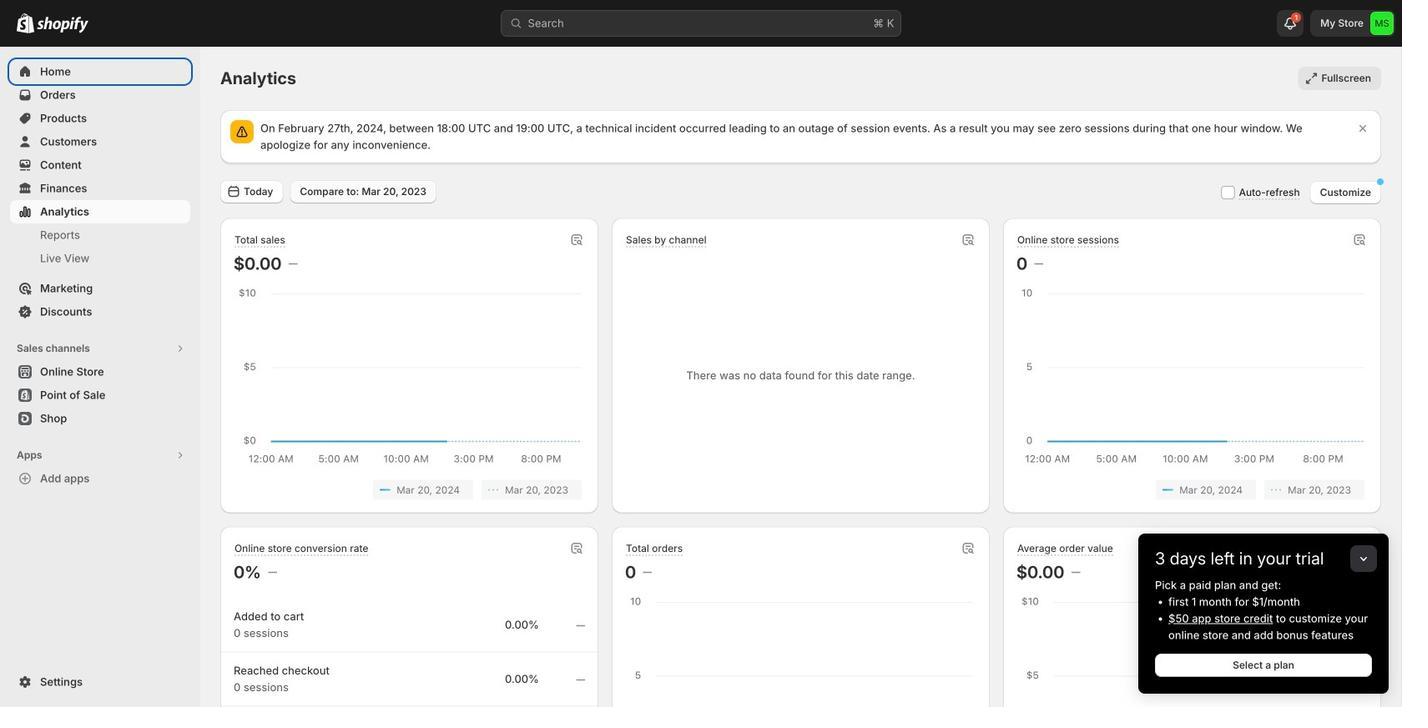 Task type: locate. For each thing, give the bounding box(es) containing it.
2 list from the left
[[1020, 480, 1365, 500]]

0 horizontal spatial shopify image
[[17, 13, 34, 33]]

1 horizontal spatial list
[[1020, 480, 1365, 500]]

list
[[237, 480, 582, 500], [1020, 480, 1365, 500]]

shopify image
[[17, 13, 34, 33], [37, 16, 88, 33]]

1 list from the left
[[237, 480, 582, 500]]

0 horizontal spatial list
[[237, 480, 582, 500]]



Task type: vqa. For each thing, say whether or not it's contained in the screenshot.
the left List
yes



Task type: describe. For each thing, give the bounding box(es) containing it.
1 horizontal spatial shopify image
[[37, 16, 88, 33]]

my store image
[[1371, 12, 1394, 35]]



